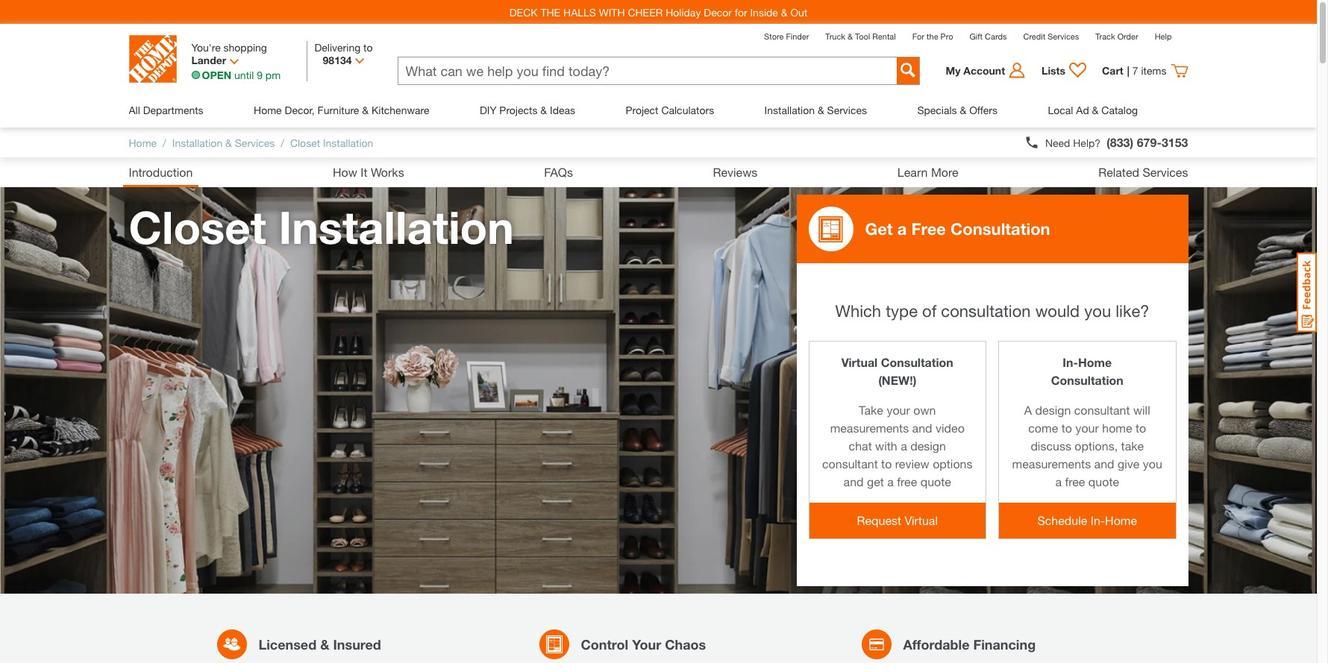 Task type: describe. For each thing, give the bounding box(es) containing it.
closet installation link
[[290, 136, 373, 149]]

in- inside button
[[1091, 513, 1105, 528]]

(new!)
[[879, 373, 917, 387]]

store
[[764, 31, 784, 41]]

deck
[[510, 6, 538, 18]]

related
[[1099, 165, 1140, 179]]

679-
[[1137, 135, 1162, 149]]

the
[[927, 31, 939, 41]]

98134
[[323, 54, 352, 66]]

how
[[333, 165, 357, 179]]

introduction
[[129, 165, 193, 179]]

licensed & insured
[[259, 636, 381, 653]]

which
[[836, 302, 882, 321]]

1 horizontal spatial installation & services link
[[765, 93, 867, 128]]

help?
[[1073, 136, 1101, 149]]

chat
[[849, 439, 872, 453]]

affordable financing
[[903, 636, 1036, 653]]

project calculators link
[[626, 93, 714, 128]]

a design consultant will come to your home to discuss options, take measurements and give you a free quote
[[1013, 403, 1163, 489]]

submit search image
[[900, 63, 915, 78]]

virtual inside button
[[905, 513, 938, 528]]

measurements inside take your own measurements and video chat with a design consultant to review options and get a free quote
[[830, 421, 909, 435]]

diy
[[480, 104, 497, 116]]

track order
[[1096, 31, 1139, 41]]

measurements inside a design consultant will come to your home to discuss options, take measurements and give you a free quote
[[1013, 457, 1091, 471]]

consultation inside virtual consultation (new!)
[[881, 355, 954, 369]]

home left decor,
[[254, 104, 282, 116]]

truck
[[826, 31, 846, 41]]

schedule in-home button
[[999, 503, 1176, 539]]

to right delivering
[[364, 41, 373, 54]]

all
[[129, 104, 140, 116]]

7
[[1133, 64, 1139, 77]]

with
[[599, 6, 625, 18]]

financing
[[974, 636, 1036, 653]]

2 / from the left
[[281, 136, 284, 149]]

affordable
[[903, 636, 970, 653]]

home inside in-home consultation
[[1078, 355, 1112, 369]]

shopping
[[224, 41, 267, 54]]

all departments
[[129, 104, 203, 116]]

credit services link
[[1024, 31, 1079, 41]]

a right get
[[888, 475, 894, 489]]

installation down store finder
[[765, 104, 815, 116]]

delivering
[[315, 41, 361, 54]]

track
[[1096, 31, 1116, 41]]

virtual inside virtual consultation (new!)
[[842, 355, 878, 369]]

0 horizontal spatial installation & services link
[[172, 136, 275, 149]]

kitchenware
[[372, 104, 430, 116]]

to right come on the bottom of the page
[[1062, 421, 1072, 435]]

home
[[1103, 421, 1133, 435]]

projects
[[500, 104, 538, 116]]

installation up how
[[323, 136, 373, 149]]

you're shopping
[[191, 41, 267, 54]]

for
[[735, 6, 748, 18]]

specials & offers link
[[918, 93, 998, 128]]

take
[[859, 403, 884, 417]]

deck the halls with cheer holiday decor for inside & out
[[510, 6, 808, 18]]

order
[[1118, 31, 1139, 41]]

out
[[791, 6, 808, 18]]

help
[[1155, 31, 1172, 41]]

review
[[895, 457, 930, 471]]

video
[[936, 421, 965, 435]]

delivering to
[[315, 41, 373, 54]]

items
[[1142, 64, 1167, 77]]

2 vertical spatial consultation
[[1051, 373, 1124, 387]]

home link
[[129, 136, 157, 149]]

ad
[[1076, 104, 1089, 116]]

type
[[886, 302, 918, 321]]

specials
[[918, 104, 957, 116]]

request virtual button
[[809, 503, 986, 539]]

come
[[1029, 421, 1059, 435]]

design inside take your own measurements and video chat with a design consultant to review options and get a free quote
[[911, 439, 946, 453]]

home decor, furniture & kitchenware
[[254, 104, 430, 116]]

0 vertical spatial you
[[1085, 302, 1111, 321]]

diy projects & ideas
[[480, 104, 575, 116]]

schedule
[[1038, 513, 1088, 528]]

you inside a design consultant will come to your home to discuss options, take measurements and give you a free quote
[[1143, 457, 1163, 471]]

catalog
[[1102, 104, 1138, 116]]

the home depot logo link
[[129, 35, 177, 85]]

my
[[946, 64, 961, 77]]

to inside take your own measurements and video chat with a design consultant to review options and get a free quote
[[882, 457, 892, 471]]

your
[[632, 636, 661, 653]]

pro
[[941, 31, 953, 41]]

lander
[[191, 54, 226, 66]]

until
[[234, 69, 254, 81]]

in-home consultation
[[1051, 355, 1124, 387]]

own
[[914, 403, 936, 417]]

your inside a design consultant will come to your home to discuss options, take measurements and give you a free quote
[[1076, 421, 1099, 435]]

you're
[[191, 41, 221, 54]]

get
[[865, 219, 893, 239]]

store finder
[[764, 31, 809, 41]]

holiday
[[666, 6, 701, 18]]

learn
[[898, 165, 928, 179]]

works
[[371, 165, 404, 179]]

it
[[361, 165, 368, 179]]

need help? (833) 679-3153
[[1046, 135, 1189, 149]]

& inside 'link'
[[1092, 104, 1099, 116]]

pm
[[266, 69, 281, 81]]

for
[[913, 31, 925, 41]]

learn more
[[898, 165, 959, 179]]

consultation
[[941, 302, 1031, 321]]

deck the halls with cheer holiday decor for inside & out link
[[510, 6, 808, 18]]

faqs
[[544, 165, 573, 179]]

which type of consultation would you like?
[[836, 302, 1150, 321]]



Task type: locate. For each thing, give the bounding box(es) containing it.
0 vertical spatial closet
[[290, 136, 320, 149]]

you right give
[[1143, 457, 1163, 471]]

free down review
[[897, 475, 917, 489]]

2 quote from the left
[[1089, 475, 1120, 489]]

1 vertical spatial installation & services link
[[172, 136, 275, 149]]

installation down works
[[279, 201, 514, 254]]

measurements down take
[[830, 421, 909, 435]]

furniture
[[318, 104, 359, 116]]

measurements
[[830, 421, 909, 435], [1013, 457, 1091, 471]]

quote
[[921, 475, 952, 489], [1089, 475, 1120, 489]]

1 vertical spatial virtual
[[905, 513, 938, 528]]

control your chaos
[[581, 636, 706, 653]]

1 vertical spatial and
[[1095, 457, 1115, 471]]

0 horizontal spatial you
[[1085, 302, 1111, 321]]

get a free consultation
[[865, 219, 1051, 239]]

/ left closet installation link
[[281, 136, 284, 149]]

and inside a design consultant will come to your home to discuss options, take measurements and give you a free quote
[[1095, 457, 1115, 471]]

home
[[254, 104, 282, 116], [129, 136, 157, 149], [1078, 355, 1112, 369], [1105, 513, 1138, 528]]

cart
[[1102, 64, 1124, 77]]

free for review
[[897, 475, 917, 489]]

your up options,
[[1076, 421, 1099, 435]]

closet down introduction
[[129, 201, 266, 254]]

store finder link
[[764, 31, 809, 41]]

design inside a design consultant will come to your home to discuss options, take measurements and give you a free quote
[[1036, 403, 1071, 417]]

consultation up home
[[1051, 373, 1124, 387]]

1 horizontal spatial in-
[[1091, 513, 1105, 528]]

virtual consultation (new!)
[[842, 355, 954, 387]]

how it works
[[333, 165, 404, 179]]

would
[[1036, 302, 1080, 321]]

halls
[[564, 6, 596, 18]]

to down the with
[[882, 457, 892, 471]]

0 horizontal spatial consultant
[[822, 457, 878, 471]]

and down "own"
[[912, 421, 933, 435]]

track order link
[[1096, 31, 1139, 41]]

0 vertical spatial measurements
[[830, 421, 909, 435]]

1 free from the left
[[897, 475, 917, 489]]

credit
[[1024, 31, 1046, 41]]

1 horizontal spatial measurements
[[1013, 457, 1091, 471]]

consultant up home
[[1075, 403, 1130, 417]]

0 horizontal spatial in-
[[1063, 355, 1078, 369]]

measurements down discuss
[[1013, 457, 1091, 471]]

quote for options
[[921, 475, 952, 489]]

and left get
[[844, 475, 864, 489]]

account
[[964, 64, 1005, 77]]

1 quote from the left
[[921, 475, 952, 489]]

diy projects & ideas link
[[480, 93, 575, 128]]

local
[[1048, 104, 1074, 116]]

in- inside in-home consultation
[[1063, 355, 1078, 369]]

1 horizontal spatial quote
[[1089, 475, 1120, 489]]

a right the "get"
[[898, 219, 907, 239]]

1 / from the left
[[163, 136, 166, 149]]

for the pro link
[[913, 31, 953, 41]]

1 horizontal spatial virtual
[[905, 513, 938, 528]]

truck & tool rental link
[[826, 31, 896, 41]]

1 vertical spatial design
[[911, 439, 946, 453]]

free up "schedule in-home"
[[1065, 475, 1086, 489]]

free inside a design consultant will come to your home to discuss options, take measurements and give you a free quote
[[1065, 475, 1086, 489]]

1 vertical spatial in-
[[1091, 513, 1105, 528]]

options
[[933, 457, 973, 471]]

virtual right request
[[905, 513, 938, 528]]

open
[[202, 69, 232, 81]]

schedule in-home
[[1038, 513, 1138, 528]]

project
[[626, 104, 659, 116]]

installation & services
[[765, 104, 867, 116]]

in-
[[1063, 355, 1078, 369], [1091, 513, 1105, 528]]

free for measurements
[[1065, 475, 1086, 489]]

0 vertical spatial virtual
[[842, 355, 878, 369]]

inside
[[750, 6, 778, 18]]

a inside a design consultant will come to your home to discuss options, take measurements and give you a free quote
[[1056, 475, 1062, 489]]

your inside take your own measurements and video chat with a design consultant to review options and get a free quote
[[887, 403, 910, 417]]

installation down departments
[[172, 136, 223, 149]]

quote down options at the right of the page
[[921, 475, 952, 489]]

related services
[[1099, 165, 1189, 179]]

1 vertical spatial you
[[1143, 457, 1163, 471]]

decor
[[704, 6, 732, 18]]

credit services
[[1024, 31, 1079, 41]]

0 horizontal spatial and
[[844, 475, 864, 489]]

home down the all
[[129, 136, 157, 149]]

reviews
[[713, 165, 758, 179]]

1 vertical spatial measurements
[[1013, 457, 1091, 471]]

1 horizontal spatial you
[[1143, 457, 1163, 471]]

free inside take your own measurements and video chat with a design consultant to review options and get a free quote
[[897, 475, 917, 489]]

lists
[[1042, 64, 1066, 77]]

to down the will
[[1136, 421, 1147, 435]]

1 vertical spatial your
[[1076, 421, 1099, 435]]

9
[[257, 69, 263, 81]]

consultant inside take your own measurements and video chat with a design consultant to review options and get a free quote
[[822, 457, 878, 471]]

0 horizontal spatial measurements
[[830, 421, 909, 435]]

quote down give
[[1089, 475, 1120, 489]]

None text field
[[398, 57, 897, 84]]

ideas
[[550, 104, 575, 116]]

home decor, furniture & kitchenware link
[[254, 93, 430, 128]]

1 horizontal spatial consultant
[[1075, 403, 1130, 417]]

consultation up (new!)
[[881, 355, 954, 369]]

consultant down chat on the bottom right of the page
[[822, 457, 878, 471]]

my account link
[[946, 62, 1035, 79]]

0 horizontal spatial virtual
[[842, 355, 878, 369]]

tool
[[855, 31, 870, 41]]

0 horizontal spatial /
[[163, 136, 166, 149]]

free
[[912, 219, 946, 239]]

0 horizontal spatial quote
[[921, 475, 952, 489]]

0 vertical spatial design
[[1036, 403, 1071, 417]]

installation
[[765, 104, 815, 116], [172, 136, 223, 149], [323, 136, 373, 149], [279, 201, 514, 254]]

7 items
[[1133, 64, 1167, 77]]

0 vertical spatial consultation
[[951, 219, 1051, 239]]

2 free from the left
[[1065, 475, 1086, 489]]

0 horizontal spatial your
[[887, 403, 910, 417]]

/ right home link
[[163, 136, 166, 149]]

project calculators
[[626, 104, 714, 116]]

0 vertical spatial and
[[912, 421, 933, 435]]

offers
[[970, 104, 998, 116]]

home down would
[[1078, 355, 1112, 369]]

1 vertical spatial consultant
[[822, 457, 878, 471]]

(833)
[[1107, 135, 1134, 149]]

will
[[1134, 403, 1151, 417]]

take your own measurements and video chat with a design consultant to review options and get a free quote
[[822, 403, 973, 489]]

consultant inside a design consultant will come to your home to discuss options, take measurements and give you a free quote
[[1075, 403, 1130, 417]]

take
[[1121, 439, 1144, 453]]

the home depot image
[[129, 35, 177, 83]]

/
[[163, 136, 166, 149], [281, 136, 284, 149]]

services
[[1048, 31, 1079, 41], [827, 104, 867, 116], [235, 136, 275, 149], [1143, 165, 1189, 179]]

0 vertical spatial your
[[887, 403, 910, 417]]

1 horizontal spatial and
[[912, 421, 933, 435]]

0 vertical spatial installation & services link
[[765, 93, 867, 128]]

0 horizontal spatial design
[[911, 439, 946, 453]]

quote inside a design consultant will come to your home to discuss options, take measurements and give you a free quote
[[1089, 475, 1120, 489]]

quote for and
[[1089, 475, 1120, 489]]

your
[[887, 403, 910, 417], [1076, 421, 1099, 435]]

a
[[898, 219, 907, 239], [901, 439, 907, 453], [888, 475, 894, 489], [1056, 475, 1062, 489]]

0 vertical spatial consultant
[[1075, 403, 1130, 417]]

closet down decor,
[[290, 136, 320, 149]]

2 vertical spatial and
[[844, 475, 864, 489]]

1 horizontal spatial free
[[1065, 475, 1086, 489]]

cards
[[985, 31, 1007, 41]]

quote inside take your own measurements and video chat with a design consultant to review options and get a free quote
[[921, 475, 952, 489]]

gift cards
[[970, 31, 1007, 41]]

lists link
[[1035, 62, 1095, 79]]

you left like?
[[1085, 302, 1111, 321]]

design up review
[[911, 439, 946, 453]]

home down give
[[1105, 513, 1138, 528]]

home inside button
[[1105, 513, 1138, 528]]

and
[[912, 421, 933, 435], [1095, 457, 1115, 471], [844, 475, 864, 489]]

in- down would
[[1063, 355, 1078, 369]]

1 horizontal spatial /
[[281, 136, 284, 149]]

&
[[781, 6, 788, 18], [848, 31, 853, 41], [362, 104, 369, 116], [541, 104, 547, 116], [818, 104, 825, 116], [960, 104, 967, 116], [1092, 104, 1099, 116], [225, 136, 232, 149]]

2 horizontal spatial and
[[1095, 457, 1115, 471]]

truck & tool rental
[[826, 31, 896, 41]]

None text field
[[398, 57, 897, 84]]

chaos
[[665, 636, 706, 653]]

the
[[541, 6, 561, 18]]

feedback link image
[[1297, 252, 1317, 333]]

home / installation & services / closet installation
[[129, 136, 373, 149]]

my account
[[946, 64, 1005, 77]]

1 horizontal spatial design
[[1036, 403, 1071, 417]]

0 horizontal spatial closet
[[129, 201, 266, 254]]

0 horizontal spatial free
[[897, 475, 917, 489]]

give
[[1118, 457, 1140, 471]]

1 horizontal spatial your
[[1076, 421, 1099, 435]]

consultation right free
[[951, 219, 1051, 239]]

departments
[[143, 104, 203, 116]]

1 horizontal spatial closet
[[290, 136, 320, 149]]

virtual up take
[[842, 355, 878, 369]]

get
[[867, 475, 884, 489]]

request virtual
[[857, 513, 938, 528]]

control
[[581, 636, 629, 653]]

a down discuss
[[1056, 475, 1062, 489]]

1 vertical spatial closet
[[129, 201, 266, 254]]

your left "own"
[[887, 403, 910, 417]]

3153
[[1162, 135, 1189, 149]]

closet
[[290, 136, 320, 149], [129, 201, 266, 254]]

and down options,
[[1095, 457, 1115, 471]]

1 vertical spatial consultation
[[881, 355, 954, 369]]

closet installation
[[129, 201, 514, 254]]

0 vertical spatial in-
[[1063, 355, 1078, 369]]

in- right the 'schedule'
[[1091, 513, 1105, 528]]

a right the with
[[901, 439, 907, 453]]

a
[[1025, 403, 1032, 417]]

design up come on the bottom of the page
[[1036, 403, 1071, 417]]



Task type: vqa. For each thing, say whether or not it's contained in the screenshot.
This
no



